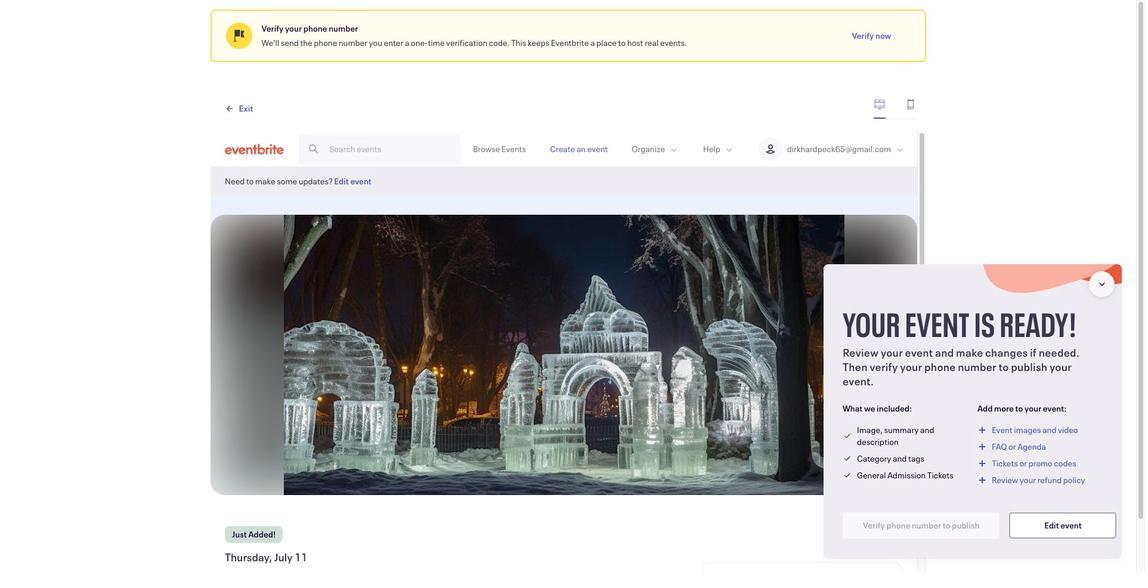 Task type: describe. For each thing, give the bounding box(es) containing it.
show desktop preview image
[[874, 98, 886, 110]]

show mobile preview image
[[905, 98, 917, 110]]



Task type: vqa. For each thing, say whether or not it's contained in the screenshot.
the leftmost CONCERT
no



